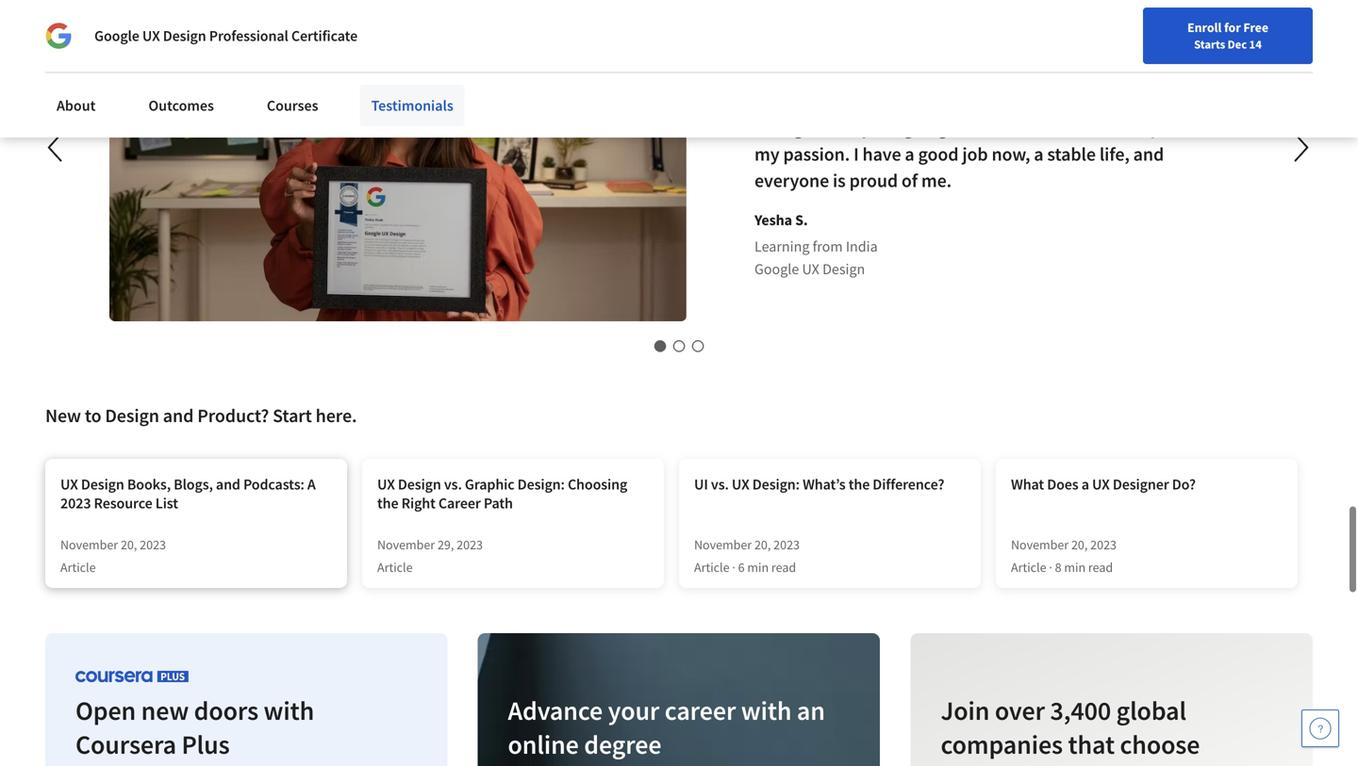 Task type: describe. For each thing, give the bounding box(es) containing it.
do?
[[1172, 475, 1196, 494]]

yesha
[[755, 211, 792, 230]]

and left product?
[[163, 404, 194, 428]]

design: inside ux design vs. graphic design: choosing the right career path
[[517, 475, 565, 494]]

ui
[[694, 475, 708, 494]]

graphic
[[465, 475, 515, 494]]

article for ux design vs. graphic design: choosing the right career path
[[377, 559, 413, 576]]

14
[[1249, 37, 1262, 52]]

20, for ux
[[754, 537, 771, 554]]

november for what does a ux designer do?
[[1011, 537, 1069, 554]]

outcomes link
[[137, 85, 225, 126]]

2023 for ui vs. ux design: what's the difference?
[[774, 537, 800, 554]]

testimonials
[[371, 96, 453, 115]]

and up "after"
[[1091, 63, 1122, 87]]

dec
[[1228, 37, 1247, 52]]

about
[[57, 96, 96, 115]]

i wasn't even aware that the google ux professional certificate could change my life so drastically. i wasn't happy with my previous career in finance, and i felt broken and lost. i had no vision for my life, but after the course, it changed everything. it gave me the confidence to pursue my passion. i have a good job now, a stable life, and everyone is proud of me.
[[755, 10, 1222, 192]]

vs. inside ux design vs. graphic design: choosing the right career path
[[444, 475, 462, 494]]

drastically.
[[1031, 37, 1118, 60]]

path
[[484, 494, 513, 513]]

proud
[[849, 169, 898, 192]]

20, for a
[[1071, 537, 1088, 554]]

of
[[902, 169, 918, 192]]

podcasts:
[[243, 475, 304, 494]]

certificate inside the i wasn't even aware that the google ux professional certificate could change my life so drastically. i wasn't happy with my previous career in finance, and i felt broken and lost. i had no vision for my life, but after the course, it changed everything. it gave me the confidence to pursue my passion. i have a good job now, a stable life, and everyone is proud of me.
[[755, 37, 838, 60]]

november 20, 2023 article · 8 min read
[[1011, 537, 1117, 576]]

passion.
[[783, 142, 850, 166]]

have
[[863, 142, 901, 166]]

for inside the i wasn't even aware that the google ux professional certificate could change my life so drastically. i wasn't happy with my previous career in finance, and i felt broken and lost. i had no vision for my life, but after the course, it changed everything. it gave me the confidence to pursue my passion. i have a good job now, a stable life, and everyone is proud of me.
[[946, 90, 969, 113]]

ux design books, blogs, and podcasts: a 2023 resource list
[[60, 475, 316, 513]]

confidence
[[1038, 116, 1126, 140]]

what's
[[803, 475, 846, 494]]

enroll for free starts dec 14
[[1187, 19, 1268, 52]]

to inside the i wasn't even aware that the google ux professional certificate could change my life so drastically. i wasn't happy with my previous career in finance, and i felt broken and lost. i had no vision for my life, but after the course, it changed everything. it gave me the confidence to pursue my passion. i have a good job now, a stable life, and everyone is proud of me.
[[1130, 116, 1147, 140]]

lost.
[[789, 90, 823, 113]]

in
[[1004, 63, 1020, 87]]

companies
[[941, 729, 1063, 762]]

november 20, 2023 article · 6 min read
[[694, 537, 800, 576]]

s.
[[795, 211, 808, 230]]

and down pursue
[[1133, 142, 1164, 166]]

article for ux design books, blogs, and podcasts: a 2023 resource list
[[60, 559, 96, 576]]

2 vs. from the left
[[711, 475, 729, 494]]

business
[[1084, 762, 1183, 767]]

life
[[980, 37, 1005, 60]]

0 vertical spatial wasn't
[[763, 10, 817, 34]]

right
[[401, 494, 436, 513]]

everything.
[[827, 116, 919, 140]]

learner yesha s india image
[[109, 0, 687, 322]]

coursera plus image
[[75, 671, 189, 683]]

course,
[[1139, 90, 1197, 113]]

a
[[307, 475, 316, 494]]

new to design and product? start here.
[[45, 404, 357, 428]]

for inside enroll for free starts dec 14
[[1224, 19, 1241, 36]]

1 horizontal spatial life,
[[1100, 142, 1130, 166]]

for inside join over 3,400 global companies that choose coursera for business
[[1047, 762, 1079, 767]]

job
[[962, 142, 988, 166]]

google image
[[45, 23, 72, 49]]

min for ux
[[747, 559, 769, 576]]

join
[[941, 695, 989, 728]]

2023 for what does a ux designer do?
[[1090, 537, 1117, 554]]

about link
[[45, 85, 107, 126]]

0 vertical spatial life,
[[1001, 90, 1032, 113]]

free
[[1243, 19, 1268, 36]]

coursera image
[[23, 15, 142, 46]]

choose
[[1120, 729, 1200, 762]]

6
[[738, 559, 745, 576]]

courses
[[267, 96, 318, 115]]

enroll
[[1187, 19, 1222, 36]]

i left "have" on the top of the page
[[854, 142, 859, 166]]

start
[[273, 404, 312, 428]]

open
[[75, 695, 136, 728]]

slides element
[[79, 337, 1279, 355]]

go to next testimonial image
[[1280, 125, 1323, 170]]

new
[[45, 404, 81, 428]]

article for ui vs. ux design: what's the difference?
[[694, 559, 730, 576]]

3,400
[[1050, 695, 1111, 728]]

yesha s. learning from india google ux design
[[755, 211, 878, 279]]

plus
[[182, 729, 230, 762]]

2023 for ux design vs. graphic design: choosing the right career path
[[457, 537, 483, 554]]

help center image
[[1309, 718, 1332, 740]]

29,
[[438, 537, 454, 554]]

pursue
[[1150, 116, 1206, 140]]

that inside join over 3,400 global companies that choose coursera for business
[[1068, 729, 1115, 762]]

from
[[813, 237, 843, 256]]

ux design vs. graphic design: choosing the right career path
[[377, 475, 627, 513]]

join over 3,400 global companies that choose coursera for business
[[941, 695, 1200, 767]]

ux inside yesha s. learning from india google ux design
[[802, 260, 819, 279]]

go to previous testimonial image
[[48, 133, 62, 162]]

an
[[797, 695, 825, 728]]

starts
[[1194, 37, 1225, 52]]

broken
[[1165, 63, 1222, 87]]

read for ux
[[1088, 559, 1113, 576]]

list
[[155, 494, 178, 513]]

what does a ux designer do?
[[1011, 475, 1196, 494]]

2 design: from the left
[[752, 475, 800, 494]]

what
[[1011, 475, 1044, 494]]

with inside the i wasn't even aware that the google ux professional certificate could change my life so drastically. i wasn't happy with my previous career in finance, and i felt broken and lost. i had no vision for my life, but after the course, it changed everything. it gave me the confidence to pursue my passion. i have a good job now, a stable life, and everyone is proud of me.
[[808, 63, 844, 87]]

career inside advance your career with an online degree
[[665, 695, 736, 728]]

does
[[1047, 475, 1079, 494]]

change
[[889, 37, 947, 60]]

me.
[[921, 169, 952, 192]]

show notifications image
[[1139, 24, 1161, 46]]

coursera inside join over 3,400 global companies that choose coursera for business
[[941, 762, 1042, 767]]

vision
[[895, 90, 942, 113]]

i left the show notifications image
[[1122, 37, 1127, 60]]

· for does
[[1049, 559, 1052, 576]]

courses link
[[255, 85, 330, 126]]

ux inside ux design books, blogs, and podcasts: a 2023 resource list
[[60, 475, 78, 494]]

after
[[1067, 90, 1105, 113]]

here.
[[316, 404, 357, 428]]

product?
[[197, 404, 269, 428]]

india
[[846, 237, 878, 256]]



Task type: locate. For each thing, give the bounding box(es) containing it.
professional inside the i wasn't even aware that the google ux professional certificate could change my life so drastically. i wasn't happy with my previous career in finance, and i felt broken and lost. i had no vision for my life, but after the course, it changed everything. it gave me the confidence to pursue my passion. i have a good job now, a stable life, and everyone is proud of me.
[[1069, 10, 1169, 34]]

0 vertical spatial career
[[950, 63, 1001, 87]]

even
[[821, 10, 859, 34]]

november inside november 20, 2023 article
[[60, 537, 118, 554]]

0 horizontal spatial certificate
[[291, 26, 358, 45]]

1 vertical spatial life,
[[1100, 142, 1130, 166]]

design inside ux design vs. graphic design: choosing the right career path
[[398, 475, 441, 494]]

google right google icon
[[94, 26, 139, 45]]

a right the now,
[[1034, 142, 1044, 166]]

2 horizontal spatial a
[[1081, 475, 1089, 494]]

it
[[1201, 90, 1212, 113]]

2 read from the left
[[1088, 559, 1113, 576]]

google inside the i wasn't even aware that the google ux professional certificate could change my life so drastically. i wasn't happy with my previous career in finance, and i felt broken and lost. i had no vision for my life, but after the course, it changed everything. it gave me the confidence to pursue my passion. i have a good job now, a stable life, and everyone is proud of me.
[[983, 10, 1040, 34]]

design up outcomes
[[163, 26, 206, 45]]

1 vertical spatial career
[[665, 695, 736, 728]]

0 horizontal spatial coursera
[[75, 729, 176, 762]]

google ux design professional certificate
[[94, 26, 358, 45]]

1 horizontal spatial design:
[[752, 475, 800, 494]]

article inside november 29, 2023 article
[[377, 559, 413, 576]]

for up gave
[[946, 90, 969, 113]]

3 article from the left
[[694, 559, 730, 576]]

min
[[747, 559, 769, 576], [1064, 559, 1086, 576]]

google inside yesha s. learning from india google ux design
[[755, 260, 799, 279]]

1 vertical spatial coursera
[[941, 762, 1042, 767]]

november inside november 20, 2023 article · 8 min read
[[1011, 537, 1069, 554]]

· left 8
[[1049, 559, 1052, 576]]

with inside "open new doors with coursera plus"
[[264, 695, 314, 728]]

a up of
[[905, 142, 915, 166]]

november for ui vs. ux design: what's the difference?
[[694, 537, 752, 554]]

my left life
[[951, 37, 976, 60]]

november
[[60, 537, 118, 554], [377, 537, 435, 554], [694, 537, 752, 554], [1011, 537, 1069, 554]]

min inside november 20, 2023 article · 8 min read
[[1064, 559, 1086, 576]]

books,
[[127, 475, 171, 494]]

2023 inside ux design books, blogs, and podcasts: a 2023 resource list
[[60, 494, 91, 513]]

is
[[833, 169, 846, 192]]

coursera down open
[[75, 729, 176, 762]]

to down course,
[[1130, 116, 1147, 140]]

2023 left resource
[[60, 494, 91, 513]]

certificate
[[291, 26, 358, 45], [755, 37, 838, 60]]

article inside november 20, 2023 article · 6 min read
[[694, 559, 730, 576]]

1 horizontal spatial min
[[1064, 559, 1086, 576]]

career down life
[[950, 63, 1001, 87]]

0 horizontal spatial a
[[905, 142, 915, 166]]

1 vertical spatial wasn't
[[1130, 37, 1184, 60]]

article down resource
[[60, 559, 96, 576]]

november for ux design vs. graphic design: choosing the right career path
[[377, 537, 435, 554]]

ux up outcomes
[[142, 26, 160, 45]]

0 vertical spatial that
[[916, 10, 949, 34]]

2 horizontal spatial for
[[1224, 19, 1241, 36]]

2 horizontal spatial 20,
[[1071, 537, 1088, 554]]

article inside november 20, 2023 article
[[60, 559, 96, 576]]

0 vertical spatial coursera
[[75, 729, 176, 762]]

2023 for ux design books, blogs, and podcasts: a 2023 resource list
[[140, 537, 166, 554]]

1 horizontal spatial a
[[1034, 142, 1044, 166]]

me
[[979, 116, 1004, 140]]

1 horizontal spatial certificate
[[755, 37, 838, 60]]

ux left resource
[[60, 475, 78, 494]]

20, down resource
[[121, 537, 137, 554]]

1 vertical spatial to
[[85, 404, 101, 428]]

a
[[905, 142, 915, 166], [1034, 142, 1044, 166], [1081, 475, 1089, 494]]

0 horizontal spatial 20,
[[121, 537, 137, 554]]

1 november from the left
[[60, 537, 118, 554]]

wasn't up felt
[[1130, 37, 1184, 60]]

read inside november 20, 2023 article · 8 min read
[[1088, 559, 1113, 576]]

2 november from the left
[[377, 537, 435, 554]]

read inside november 20, 2023 article · 6 min read
[[771, 559, 796, 576]]

2023 down what does a ux designer do?
[[1090, 537, 1117, 554]]

wasn't left the even
[[763, 10, 817, 34]]

gave
[[938, 116, 976, 140]]

1 horizontal spatial coursera
[[941, 762, 1042, 767]]

doors
[[194, 695, 258, 728]]

design: right path
[[517, 475, 565, 494]]

0 horizontal spatial vs.
[[444, 475, 462, 494]]

3 november from the left
[[694, 537, 752, 554]]

2023 inside november 20, 2023 article · 8 min read
[[1090, 537, 1117, 554]]

november 20, 2023 article
[[60, 537, 166, 576]]

ux up drastically.
[[1043, 10, 1066, 34]]

resource
[[94, 494, 152, 513]]

life, down in
[[1001, 90, 1032, 113]]

no
[[870, 90, 891, 113]]

and down happy
[[755, 90, 785, 113]]

20, inside november 20, 2023 article
[[121, 537, 137, 554]]

1 horizontal spatial read
[[1088, 559, 1113, 576]]

article
[[60, 559, 96, 576], [377, 559, 413, 576], [694, 559, 730, 576], [1011, 559, 1046, 576]]

online
[[508, 729, 579, 762]]

google down learning
[[755, 260, 799, 279]]

20, down ui vs. ux design: what's the difference?
[[754, 537, 771, 554]]

read right 8
[[1088, 559, 1113, 576]]

0 horizontal spatial professional
[[209, 26, 288, 45]]

november for ux design books, blogs, and podcasts: a 2023 resource list
[[60, 537, 118, 554]]

my down changed
[[755, 142, 780, 166]]

1 horizontal spatial that
[[1068, 729, 1115, 762]]

november up 6
[[694, 537, 752, 554]]

4 article from the left
[[1011, 559, 1046, 576]]

None search field
[[269, 12, 580, 50]]

previous
[[877, 63, 946, 87]]

career right your
[[665, 695, 736, 728]]

november 29, 2023 article
[[377, 537, 483, 576]]

20,
[[121, 537, 137, 554], [754, 537, 771, 554], [1071, 537, 1088, 554]]

coursera down companies
[[941, 762, 1042, 767]]

1 min from the left
[[747, 559, 769, 576]]

now,
[[992, 142, 1030, 166]]

0 horizontal spatial design:
[[517, 475, 565, 494]]

my down could in the top right of the page
[[848, 63, 873, 87]]

november left 29, on the left bottom
[[377, 537, 435, 554]]

open new doors with coursera plus
[[75, 695, 314, 762]]

20, down does
[[1071, 537, 1088, 554]]

learning
[[755, 237, 810, 256]]

0 horizontal spatial ·
[[732, 559, 735, 576]]

but
[[1035, 90, 1063, 113]]

i
[[755, 10, 760, 34], [1122, 37, 1127, 60], [1126, 63, 1131, 87], [827, 90, 832, 113], [854, 142, 859, 166]]

coursera inside "open new doors with coursera plus"
[[75, 729, 176, 762]]

vs. left graphic
[[444, 475, 462, 494]]

1 horizontal spatial professional
[[1069, 10, 1169, 34]]

felt
[[1134, 63, 1161, 87]]

aware
[[863, 10, 912, 34]]

·
[[732, 559, 735, 576], [1049, 559, 1052, 576]]

career
[[950, 63, 1001, 87], [665, 695, 736, 728]]

4 november from the left
[[1011, 537, 1069, 554]]

new
[[141, 695, 189, 728]]

2 vertical spatial for
[[1047, 762, 1079, 767]]

article down right
[[377, 559, 413, 576]]

article left 8
[[1011, 559, 1046, 576]]

20, inside november 20, 2023 article · 6 min read
[[754, 537, 771, 554]]

1 vs. from the left
[[444, 475, 462, 494]]

min for a
[[1064, 559, 1086, 576]]

design:
[[517, 475, 565, 494], [752, 475, 800, 494]]

2 · from the left
[[1049, 559, 1052, 576]]

1 horizontal spatial for
[[1047, 762, 1079, 767]]

and inside ux design books, blogs, and podcasts: a 2023 resource list
[[216, 475, 240, 494]]

to right new
[[85, 404, 101, 428]]

20, inside november 20, 2023 article · 8 min read
[[1071, 537, 1088, 554]]

· left 6
[[732, 559, 735, 576]]

1 horizontal spatial career
[[950, 63, 1001, 87]]

google
[[983, 10, 1040, 34], [94, 26, 139, 45], [755, 260, 799, 279]]

choosing
[[568, 475, 627, 494]]

2 20, from the left
[[754, 537, 771, 554]]

2023 right 29, on the left bottom
[[457, 537, 483, 554]]

1 horizontal spatial ·
[[1049, 559, 1052, 576]]

0 horizontal spatial for
[[946, 90, 969, 113]]

career
[[438, 494, 481, 513]]

0 vertical spatial for
[[1224, 19, 1241, 36]]

· for vs.
[[732, 559, 735, 576]]

design down from
[[822, 260, 865, 279]]

0 horizontal spatial min
[[747, 559, 769, 576]]

vs. right ui
[[711, 475, 729, 494]]

ux
[[1043, 10, 1066, 34], [142, 26, 160, 45], [802, 260, 819, 279], [60, 475, 78, 494], [377, 475, 395, 494], [732, 475, 749, 494], [1092, 475, 1110, 494]]

0 horizontal spatial wasn't
[[763, 10, 817, 34]]

article for what does a ux designer do?
[[1011, 559, 1046, 576]]

and
[[1091, 63, 1122, 87], [755, 90, 785, 113], [1133, 142, 1164, 166], [163, 404, 194, 428], [216, 475, 240, 494]]

and right blogs,
[[216, 475, 240, 494]]

november down resource
[[60, 537, 118, 554]]

a right does
[[1081, 475, 1089, 494]]

i up happy
[[755, 10, 760, 34]]

ux right does
[[1092, 475, 1110, 494]]

· inside november 20, 2023 article · 6 min read
[[732, 559, 735, 576]]

20, for books,
[[121, 537, 137, 554]]

ux inside ux design vs. graphic design: choosing the right career path
[[377, 475, 395, 494]]

with up lost.
[[808, 63, 844, 87]]

changed
[[755, 116, 823, 140]]

article left 6
[[694, 559, 730, 576]]

1 horizontal spatial with
[[741, 695, 792, 728]]

1 horizontal spatial wasn't
[[1130, 37, 1184, 60]]

2023 down list
[[140, 537, 166, 554]]

the inside ux design vs. graphic design: choosing the right career path
[[377, 494, 398, 513]]

coursera
[[75, 729, 176, 762], [941, 762, 1042, 767]]

november inside november 29, 2023 article
[[377, 537, 435, 554]]

could
[[841, 37, 886, 60]]

november up 8
[[1011, 537, 1069, 554]]

go to previous testimonial image
[[35, 125, 78, 170]]

min right 8
[[1064, 559, 1086, 576]]

for up dec
[[1224, 19, 1241, 36]]

good
[[918, 142, 959, 166]]

2 min from the left
[[1064, 559, 1086, 576]]

1 article from the left
[[60, 559, 96, 576]]

2023 inside november 29, 2023 article
[[457, 537, 483, 554]]

1 horizontal spatial google
[[755, 260, 799, 279]]

google up so
[[983, 10, 1040, 34]]

professional up courses 'link'
[[209, 26, 288, 45]]

design inside yesha s. learning from india google ux design
[[822, 260, 865, 279]]

1 20, from the left
[[121, 537, 137, 554]]

for
[[1224, 19, 1241, 36], [946, 90, 969, 113], [1047, 762, 1079, 767]]

design up 29, on the left bottom
[[398, 475, 441, 494]]

certificate up happy
[[755, 37, 838, 60]]

0 vertical spatial to
[[1130, 116, 1147, 140]]

blogs,
[[174, 475, 213, 494]]

ux inside the i wasn't even aware that the google ux professional certificate could change my life so drastically. i wasn't happy with my previous career in finance, and i felt broken and lost. i had no vision for my life, but after the course, it changed everything. it gave me the confidence to pursue my passion. i have a good job now, a stable life, and everyone is proud of me.
[[1043, 10, 1066, 34]]

career inside the i wasn't even aware that the google ux professional certificate could change my life so drastically. i wasn't happy with my previous career in finance, and i felt broken and lost. i had no vision for my life, but after the course, it changed everything. it gave me the confidence to pursue my passion. i have a good job now, a stable life, and everyone is proud of me.
[[950, 63, 1001, 87]]

0 horizontal spatial life,
[[1001, 90, 1032, 113]]

1 horizontal spatial vs.
[[711, 475, 729, 494]]

0 horizontal spatial that
[[916, 10, 949, 34]]

with right doors
[[264, 695, 314, 728]]

it
[[922, 116, 934, 140]]

design right new
[[105, 404, 159, 428]]

1 · from the left
[[732, 559, 735, 576]]

outcomes
[[148, 96, 214, 115]]

8
[[1055, 559, 1062, 576]]

3 20, from the left
[[1071, 537, 1088, 554]]

ux left right
[[377, 475, 395, 494]]

design: left what's
[[752, 475, 800, 494]]

for down 3,400
[[1047, 762, 1079, 767]]

difference?
[[873, 475, 944, 494]]

professional up drastically.
[[1069, 10, 1169, 34]]

stable
[[1047, 142, 1096, 166]]

min right 6
[[747, 559, 769, 576]]

i left felt
[[1126, 63, 1131, 87]]

1 horizontal spatial 20,
[[754, 537, 771, 554]]

i left had
[[827, 90, 832, 113]]

0 horizontal spatial with
[[264, 695, 314, 728]]

1 vertical spatial that
[[1068, 729, 1115, 762]]

design
[[163, 26, 206, 45], [822, 260, 865, 279], [105, 404, 159, 428], [81, 475, 124, 494], [398, 475, 441, 494]]

2023 inside november 20, 2023 article
[[140, 537, 166, 554]]

1 design: from the left
[[517, 475, 565, 494]]

advance your career with an online degree
[[508, 695, 825, 762]]

1 read from the left
[[771, 559, 796, 576]]

that up change
[[916, 10, 949, 34]]

with inside advance your career with an online degree
[[741, 695, 792, 728]]

had
[[836, 90, 867, 113]]

2023 inside november 20, 2023 article · 6 min read
[[774, 537, 800, 554]]

happy
[[755, 63, 805, 87]]

with for advance your career with an online degree
[[741, 695, 792, 728]]

min inside november 20, 2023 article · 6 min read
[[747, 559, 769, 576]]

design inside ux design books, blogs, and podcasts: a 2023 resource list
[[81, 475, 124, 494]]

2 horizontal spatial with
[[808, 63, 844, 87]]

· inside november 20, 2023 article · 8 min read
[[1049, 559, 1052, 576]]

that
[[916, 10, 949, 34], [1068, 729, 1115, 762]]

vs.
[[444, 475, 462, 494], [711, 475, 729, 494]]

2 horizontal spatial google
[[983, 10, 1040, 34]]

with for open new doors with coursera plus
[[264, 695, 314, 728]]

november inside november 20, 2023 article · 6 min read
[[694, 537, 752, 554]]

1 horizontal spatial to
[[1130, 116, 1147, 140]]

article inside november 20, 2023 article · 8 min read
[[1011, 559, 1046, 576]]

ux down from
[[802, 260, 819, 279]]

ux right ui
[[732, 475, 749, 494]]

life, down confidence
[[1100, 142, 1130, 166]]

that down 3,400
[[1068, 729, 1115, 762]]

degree
[[584, 729, 662, 762]]

1 vertical spatial for
[[946, 90, 969, 113]]

everyone
[[755, 169, 829, 192]]

0 horizontal spatial read
[[771, 559, 796, 576]]

2023 down ui vs. ux design: what's the difference?
[[774, 537, 800, 554]]

finance,
[[1023, 63, 1088, 87]]

designer
[[1113, 475, 1169, 494]]

0 horizontal spatial google
[[94, 26, 139, 45]]

my up me
[[973, 90, 998, 113]]

read for design:
[[771, 559, 796, 576]]

certificate up courses 'link'
[[291, 26, 358, 45]]

2 article from the left
[[377, 559, 413, 576]]

0 horizontal spatial career
[[665, 695, 736, 728]]

global
[[1116, 695, 1186, 728]]

testimonials link
[[360, 85, 465, 126]]

menu item
[[998, 19, 1119, 80]]

0 horizontal spatial to
[[85, 404, 101, 428]]

design left books,
[[81, 475, 124, 494]]

with
[[808, 63, 844, 87], [264, 695, 314, 728], [741, 695, 792, 728]]

with left an
[[741, 695, 792, 728]]

read right 6
[[771, 559, 796, 576]]

that inside the i wasn't even aware that the google ux professional certificate could change my life so drastically. i wasn't happy with my previous career in finance, and i felt broken and lost. i had no vision for my life, but after the course, it changed everything. it gave me the confidence to pursue my passion. i have a good job now, a stable life, and everyone is proud of me.
[[916, 10, 949, 34]]



Task type: vqa. For each thing, say whether or not it's contained in the screenshot.
vision
yes



